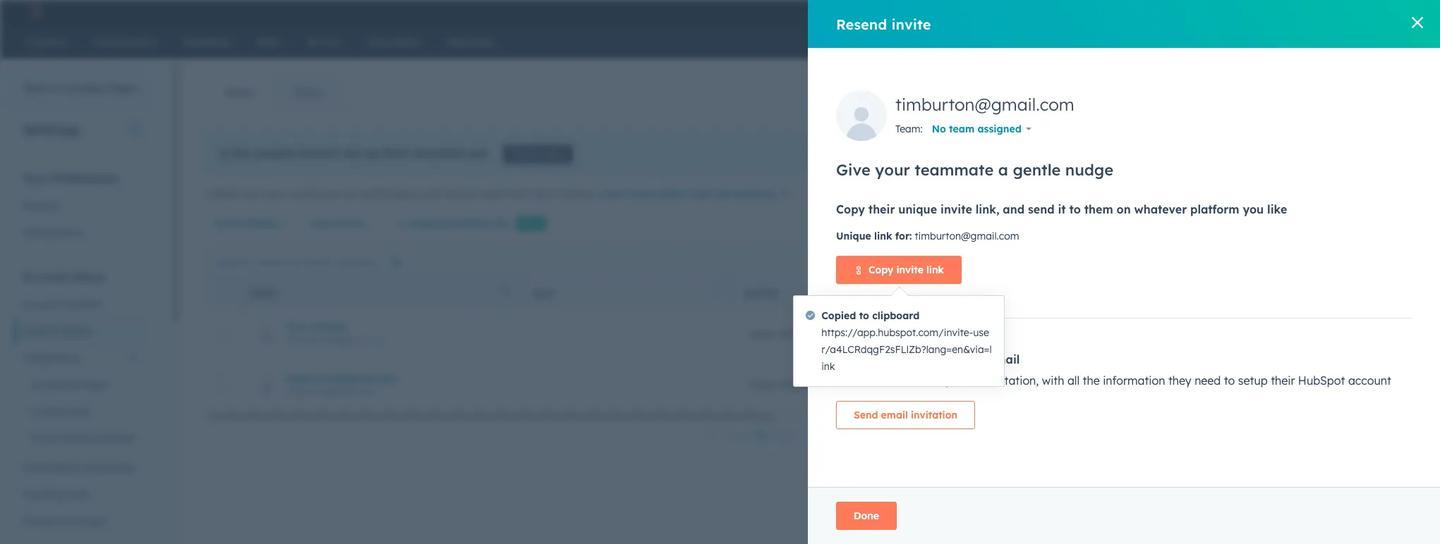 Task type: describe. For each thing, give the bounding box(es) containing it.
notifications link
[[14, 219, 148, 246]]

invite right resend
[[892, 15, 931, 33]]

marketplaces button
[[1174, 0, 1204, 23]]

invite for invite status
[[215, 217, 244, 230]]

1 horizontal spatial their
[[869, 203, 895, 217]]

advanced
[[410, 217, 459, 230]]

their inside or send the invite through email send another friendly email invitation, with all the information they need to setup their hubspot account
[[1271, 374, 1295, 388]]

0 horizontal spatial the
[[884, 353, 902, 367]]

a
[[220, 146, 228, 160]]

Search HubSpot search field
[[1232, 30, 1404, 54]]

permissions
[[716, 188, 775, 200]]

0 vertical spatial email
[[989, 353, 1020, 367]]

back to landing pages link
[[0, 75, 147, 103]]

review
[[512, 149, 540, 159]]

last active
[[310, 217, 364, 230]]

1 button
[[754, 427, 769, 445]]

notifications image
[[1259, 6, 1272, 19]]

another
[[866, 374, 908, 388]]

upgrade
[[1093, 7, 1133, 18]]

invite for invite pending
[[1291, 379, 1318, 392]]

apoptosis studios 2
[[1305, 6, 1390, 17]]

integrations
[[23, 352, 80, 365]]

notifications
[[23, 227, 83, 239]]

1 user from the left
[[340, 188, 360, 200]]

(0)
[[494, 217, 508, 230]]

seat element for timburton@gmail.com
[[520, 360, 732, 411]]

link opens in a new window image inside learn more about user permissions link
[[780, 190, 790, 200]]

pending
[[1321, 379, 1359, 392]]

0 vertical spatial send
[[1028, 203, 1055, 217]]

25
[[837, 430, 848, 443]]

setup
[[72, 270, 104, 284]]

few
[[232, 146, 252, 160]]

teams inside account setup element
[[61, 325, 91, 338]]

teammate
[[915, 160, 994, 180]]

remove
[[444, 188, 478, 200]]

them
[[1085, 203, 1113, 217]]

status
[[247, 217, 279, 230]]

email service provider link
[[14, 426, 148, 452]]

team
[[949, 122, 975, 135]]

0 vertical spatial their
[[382, 146, 409, 160]]

users for export users
[[1274, 217, 1300, 230]]

apoptosis studios 2 button
[[1281, 0, 1412, 23]]

your inside 'timburton@gmail.com' dialog
[[875, 160, 910, 180]]

1 vertical spatial your
[[533, 188, 554, 200]]

teams inside navigation
[[293, 86, 323, 99]]

page
[[871, 430, 896, 443]]

search image
[[1400, 37, 1410, 47]]

invite status button
[[214, 210, 289, 238]]

whatever
[[1134, 203, 1187, 217]]

navigation containing users
[[205, 75, 343, 110]]

2
[[1385, 6, 1390, 17]]

Search name or email address search field
[[209, 249, 414, 275]]

1 vertical spatial email
[[954, 374, 983, 388]]

code
[[65, 489, 89, 502]]

back to landing pages
[[23, 82, 138, 95]]

apps for private apps
[[67, 406, 90, 419]]

pages
[[108, 82, 138, 95]]

integrations button
[[14, 345, 148, 372]]

& for privacy
[[60, 516, 67, 529]]

invite left link,
[[941, 203, 972, 217]]

schultz
[[311, 321, 347, 334]]

users for review users
[[543, 149, 564, 159]]

apoptosis
[[1305, 6, 1348, 17]]

private apps link
[[14, 399, 148, 426]]

link inside button
[[927, 264, 944, 277]]

help button
[[1206, 0, 1230, 23]]

general
[[23, 200, 59, 212]]

and inside 'timburton@gmail.com' dialog
[[1003, 203, 1025, 217]]

prev button
[[700, 427, 754, 446]]

menu containing apoptosis studios 2
[[1068, 0, 1413, 23]]

back
[[23, 82, 48, 95]]

admin for tara schultz
[[779, 328, 809, 341]]

help image
[[1212, 6, 1225, 19]]

invite for invite not accepted
[[1291, 393, 1314, 404]]

resend invite
[[836, 15, 931, 33]]

it
[[1058, 203, 1066, 217]]

haven't
[[298, 146, 340, 160]]

account setup
[[23, 270, 104, 284]]

review users
[[512, 149, 564, 159]]

--
[[1067, 379, 1075, 392]]

marketplace downloads
[[23, 462, 135, 475]]

email inside button
[[881, 409, 908, 422]]

assigned
[[978, 122, 1022, 135]]

you
[[1243, 203, 1264, 217]]

send inside or send the invite through email send another friendly email invitation, with all the information they need to setup their hubspot account
[[836, 374, 863, 388]]

through
[[940, 353, 985, 367]]

account defaults link
[[14, 291, 148, 318]]

private apps
[[31, 406, 90, 419]]

seat
[[533, 288, 554, 299]]

to inside copied to clipboard https://app.hubspot.com/invite-use r/a4lcrdqgf2sfllzb?lang=en&via=l ink
[[859, 310, 869, 323]]

https://app.hubspot.com/invite-
[[822, 327, 973, 339]]

connected apps link
[[14, 372, 148, 399]]

main team element
[[1049, 309, 1261, 360]]

0 horizontal spatial users
[[481, 188, 506, 200]]

customize
[[290, 188, 337, 200]]

active
[[334, 217, 364, 230]]

copy invite link
[[869, 264, 944, 277]]

2 user from the left
[[692, 188, 713, 200]]

admin for timburton@gmail.com
[[779, 379, 809, 392]]

use
[[973, 327, 989, 339]]

setup
[[1238, 374, 1268, 388]]

pagination navigation
[[700, 427, 828, 446]]

up
[[364, 146, 379, 160]]

nudge
[[1065, 160, 1114, 180]]

copy their unique invite link, and send it to them on whatever platform you like
[[836, 203, 1288, 217]]

create new users, customize user permissions, and remove users from your account.
[[205, 188, 600, 200]]

tarashultz49@gmail.com
[[286, 335, 385, 346]]

like
[[1268, 203, 1288, 217]]

yet.
[[468, 146, 489, 160]]

done
[[854, 510, 879, 523]]

give
[[836, 160, 871, 180]]

no team assigned
[[932, 122, 1022, 135]]

copied
[[822, 310, 856, 323]]



Task type: vqa. For each thing, say whether or not it's contained in the screenshot.
whatever
yes



Task type: locate. For each thing, give the bounding box(es) containing it.
apps up private apps link
[[84, 379, 108, 392]]

2 super admin from the top
[[749, 379, 809, 392]]

1 horizontal spatial email
[[954, 374, 983, 388]]

1 vertical spatial and
[[1003, 203, 1025, 217]]

0 vertical spatial teams
[[293, 86, 323, 99]]

email
[[31, 433, 57, 445]]

1 super from the top
[[749, 328, 776, 341]]

invite down create
[[215, 217, 244, 230]]

or send the invite through email send another friendly email invitation, with all the information they need to setup their hubspot account
[[836, 353, 1392, 388]]

0 vertical spatial admin
[[779, 328, 809, 341]]

0 horizontal spatial your
[[533, 188, 554, 200]]

marketplaces image
[[1182, 6, 1195, 19]]

2 seat element from the top
[[520, 360, 732, 411]]

invitation
[[911, 409, 958, 422]]

0 vertical spatial the
[[884, 353, 902, 367]]

prev
[[727, 430, 749, 443]]

1 horizontal spatial the
[[1083, 374, 1100, 388]]

filters
[[462, 217, 490, 230]]

apps for connected apps
[[84, 379, 108, 392]]

invite status element
[[1261, 309, 1440, 360]]

clipboard
[[872, 310, 920, 323]]

super up 1
[[749, 379, 776, 392]]

1 horizontal spatial users
[[543, 149, 564, 159]]

unique link for: timburton@gmail.com
[[836, 230, 1019, 243]]

0 horizontal spatial users
[[23, 325, 49, 338]]

send left the it
[[1028, 203, 1055, 217]]

0 horizontal spatial send
[[854, 353, 880, 367]]

1 vertical spatial &
[[60, 516, 67, 529]]

and right link,
[[1003, 203, 1025, 217]]

0 vertical spatial users
[[543, 149, 564, 159]]

search button
[[1393, 30, 1417, 54]]

1 horizontal spatial and
[[1003, 203, 1025, 217]]

set
[[344, 146, 360, 160]]

user up active
[[340, 188, 360, 200]]

1 vertical spatial link
[[927, 264, 944, 277]]

tracking code link
[[14, 482, 148, 509]]

1 vertical spatial the
[[1083, 374, 1100, 388]]

copy down unique
[[869, 264, 894, 277]]

on
[[1117, 203, 1131, 217]]

0 horizontal spatial copy
[[836, 203, 865, 217]]

menu
[[1068, 0, 1413, 23]]

1 account from the top
[[23, 270, 68, 284]]

users up integrations
[[23, 325, 49, 338]]

super for timburton@gmail.com
[[749, 379, 776, 392]]

1 admin from the top
[[779, 328, 809, 341]]

teams up haven't
[[293, 86, 323, 99]]

super admin for tara schultz
[[749, 328, 809, 341]]

0 horizontal spatial &
[[51, 325, 59, 338]]

1 link opens in a new window image from the top
[[780, 187, 790, 204]]

permissions,
[[362, 188, 420, 200]]

they
[[1169, 374, 1192, 388]]

users for users
[[226, 86, 253, 99]]

copy for copy their unique invite link, and send it to them on whatever platform you like
[[836, 203, 865, 217]]

their right up
[[382, 146, 409, 160]]

account up users & teams
[[23, 299, 61, 311]]

their
[[382, 146, 409, 160], [869, 203, 895, 217], [1271, 374, 1295, 388]]

1 vertical spatial apps
[[67, 406, 90, 419]]

settings image
[[1236, 6, 1248, 19]]

super admin down access
[[749, 328, 809, 341]]

1 vertical spatial invite
[[1291, 379, 1318, 392]]

0 vertical spatial link
[[874, 230, 892, 243]]

to
[[51, 82, 61, 95], [1070, 203, 1081, 217], [859, 310, 869, 323], [1224, 374, 1235, 388]]

platform
[[1191, 203, 1240, 217]]

marketplace
[[23, 462, 80, 475]]

hubspot
[[1298, 374, 1345, 388]]

teams link
[[273, 76, 343, 109]]

super for tara schultz
[[749, 328, 776, 341]]

1 seat element from the top
[[520, 309, 732, 360]]

0 horizontal spatial teams
[[61, 325, 91, 338]]

their left unique
[[869, 203, 895, 217]]

link opens in a new window image
[[780, 187, 790, 204], [780, 190, 790, 200]]

account
[[1349, 374, 1392, 388]]

1 vertical spatial admin
[[779, 379, 809, 392]]

the up another
[[884, 353, 902, 367]]

to right copied
[[859, 310, 869, 323]]

1 vertical spatial copy
[[869, 264, 894, 277]]

to inside or send the invite through email send another friendly email invitation, with all the information they need to setup their hubspot account
[[1224, 374, 1235, 388]]

users link
[[206, 76, 273, 109]]

copy up unique
[[836, 203, 865, 217]]

access
[[745, 288, 778, 299]]

0 vertical spatial users
[[226, 86, 253, 99]]

users down like
[[1274, 217, 1300, 230]]

accounts
[[413, 146, 465, 160]]

0 vertical spatial super admin
[[749, 328, 809, 341]]

-
[[1067, 379, 1071, 392], [1071, 379, 1075, 392]]

2 horizontal spatial users
[[1274, 217, 1300, 230]]

per
[[851, 430, 868, 443]]

menu item
[[1143, 0, 1146, 23]]

link
[[874, 230, 892, 243], [927, 264, 944, 277]]

invite up the 'not'
[[1291, 379, 1318, 392]]

teams up integrations button
[[61, 325, 91, 338]]

0 vertical spatial invite
[[215, 217, 244, 230]]

ascending sort. press to sort descending. element
[[503, 288, 508, 300]]

all
[[1068, 374, 1080, 388]]

1 vertical spatial super admin
[[749, 379, 809, 392]]

close image
[[1412, 17, 1424, 28]]

account up account defaults
[[23, 270, 68, 284]]

navigation
[[205, 75, 343, 110]]

users for users & teams
[[23, 325, 49, 338]]

about
[[660, 188, 689, 200]]

invite inside or send the invite through email send another friendly email invitation, with all the information they need to setup their hubspot account
[[905, 353, 937, 367]]

your right from on the left of page
[[533, 188, 554, 200]]

apps
[[84, 379, 108, 392], [67, 406, 90, 419]]

new
[[239, 188, 258, 200]]

0 horizontal spatial and
[[423, 188, 441, 200]]

ascending sort. press to sort descending. image
[[503, 288, 508, 297]]

user right about at the top left of the page
[[692, 188, 713, 200]]

super admin up next
[[749, 379, 809, 392]]

for:
[[895, 230, 912, 243]]

email
[[989, 353, 1020, 367], [954, 374, 983, 388], [881, 409, 908, 422]]

account inside account defaults link
[[23, 299, 61, 311]]

2 - from the left
[[1071, 379, 1075, 392]]

users inside button
[[1274, 217, 1300, 230]]

invite
[[892, 15, 931, 33], [941, 203, 972, 217], [897, 264, 924, 277], [905, 353, 937, 367]]

0 horizontal spatial email
[[881, 409, 908, 422]]

0 horizontal spatial their
[[382, 146, 409, 160]]

& up integrations
[[51, 325, 59, 338]]

seat element
[[520, 309, 732, 360], [520, 360, 732, 411]]

account setup element
[[14, 270, 148, 545]]

&
[[51, 325, 59, 338], [60, 516, 67, 529]]

0 vertical spatial and
[[423, 188, 441, 200]]

account
[[23, 270, 68, 284], [23, 299, 61, 311]]

team:
[[896, 122, 923, 135]]

copy inside button
[[869, 264, 894, 277]]

1 horizontal spatial send
[[1028, 203, 1055, 217]]

send down or
[[836, 374, 863, 388]]

invite inside button
[[897, 264, 924, 277]]

invite left the 'not'
[[1291, 393, 1314, 404]]

preferences
[[52, 171, 118, 186]]

2 vertical spatial invite
[[1291, 393, 1314, 404]]

users up the few
[[226, 86, 253, 99]]

send up 25 per page
[[854, 409, 878, 422]]

landing
[[64, 82, 105, 95]]

0 vertical spatial &
[[51, 325, 59, 338]]

column header
[[1049, 278, 1262, 309]]

users & teams link
[[14, 318, 148, 345]]

ink
[[822, 361, 835, 373]]

2 link opens in a new window image from the top
[[780, 190, 790, 200]]

25 per page button
[[828, 422, 915, 450]]

done button
[[836, 502, 897, 531]]

2 account from the top
[[23, 299, 61, 311]]

service
[[60, 433, 94, 445]]

the right all
[[1083, 374, 1100, 388]]

2 horizontal spatial email
[[989, 353, 1020, 367]]

2 vertical spatial their
[[1271, 374, 1295, 388]]

email up invitation,
[[989, 353, 1020, 367]]

0 vertical spatial copy
[[836, 203, 865, 217]]

email up "page"
[[881, 409, 908, 422]]

users right the review
[[543, 149, 564, 159]]

0 vertical spatial account
[[23, 270, 68, 284]]

privacy & consent
[[23, 516, 107, 529]]

their right setup
[[1271, 374, 1295, 388]]

hubspot image
[[25, 3, 42, 20]]

timburton@gmail.com inside timburton@gmail.com timburton@gmail.com
[[286, 387, 376, 397]]

no team assigned button
[[923, 115, 1041, 143]]

users inside account setup element
[[23, 325, 49, 338]]

timburton@gmail.com
[[896, 94, 1075, 115], [915, 230, 1019, 243], [286, 372, 397, 385], [286, 387, 376, 397]]

1 vertical spatial account
[[23, 299, 61, 311]]

and left the remove
[[423, 188, 441, 200]]

tara schultz image
[[1289, 5, 1302, 18]]

1 vertical spatial send
[[854, 409, 878, 422]]

seat element for tara schultz
[[520, 309, 732, 360]]

1 vertical spatial super
[[749, 379, 776, 392]]

1 horizontal spatial users
[[226, 86, 253, 99]]

users inside button
[[543, 149, 564, 159]]

a
[[998, 160, 1008, 180]]

from
[[508, 188, 531, 200]]

your preferences element
[[14, 171, 148, 246]]

super admin for timburton@gmail.com
[[749, 379, 809, 392]]

to right need
[[1224, 374, 1235, 388]]

link left for:
[[874, 230, 892, 243]]

tara schultz tarashultz49@gmail.com
[[286, 321, 385, 346]]

learn more about user permissions
[[600, 188, 778, 200]]

information
[[1103, 374, 1165, 388]]

send right or
[[854, 353, 880, 367]]

invite down for:
[[897, 264, 924, 277]]

2 horizontal spatial their
[[1271, 374, 1295, 388]]

users inside navigation
[[226, 86, 253, 99]]

invite not accepted
[[1291, 393, 1370, 404]]

users left from on the left of page
[[481, 188, 506, 200]]

user
[[340, 188, 360, 200], [692, 188, 713, 200]]

0 vertical spatial send
[[836, 374, 863, 388]]

studios
[[1350, 6, 1383, 17]]

next button
[[769, 427, 828, 446]]

people
[[255, 146, 294, 160]]

defaults
[[63, 299, 102, 311]]

super down access
[[749, 328, 776, 341]]

invite status
[[215, 217, 279, 230]]

0 vertical spatial your
[[875, 160, 910, 180]]

users
[[226, 86, 253, 99], [23, 325, 49, 338]]

2 vertical spatial email
[[881, 409, 908, 422]]

1 vertical spatial users
[[23, 325, 49, 338]]

2 admin from the top
[[779, 379, 809, 392]]

apps up service
[[67, 406, 90, 419]]

1 horizontal spatial &
[[60, 516, 67, 529]]

1 horizontal spatial link
[[927, 264, 944, 277]]

1 horizontal spatial teams
[[293, 86, 323, 99]]

to right back
[[51, 82, 61, 95]]

advanced filters (0) button
[[386, 210, 517, 238]]

copy for copy invite link
[[869, 264, 894, 277]]

copy invite link button
[[836, 256, 962, 284]]

0 vertical spatial apps
[[84, 379, 108, 392]]

users & teams
[[23, 325, 91, 338]]

email down the through
[[954, 374, 983, 388]]

invitation,
[[986, 374, 1039, 388]]

email service provider
[[31, 433, 135, 445]]

1 super admin from the top
[[749, 328, 809, 341]]

export users button
[[1214, 210, 1309, 238]]

1 - from the left
[[1067, 379, 1071, 392]]

to right the it
[[1070, 203, 1081, 217]]

tracking code
[[23, 489, 89, 502]]

0 horizontal spatial user
[[340, 188, 360, 200]]

invite inside popup button
[[215, 217, 244, 230]]

1 vertical spatial send
[[854, 353, 880, 367]]

consent
[[69, 516, 107, 529]]

2 vertical spatial users
[[1274, 217, 1300, 230]]

1 horizontal spatial your
[[875, 160, 910, 180]]

send inside the send email invitation button
[[854, 409, 878, 422]]

1 vertical spatial users
[[481, 188, 506, 200]]

last active button
[[309, 210, 375, 238]]

send email invitation
[[854, 409, 958, 422]]

invite
[[215, 217, 244, 230], [1291, 379, 1318, 392], [1291, 393, 1314, 404]]

next
[[774, 430, 797, 443]]

account for account defaults
[[23, 299, 61, 311]]

your right give
[[875, 160, 910, 180]]

2 super from the top
[[749, 379, 776, 392]]

invite up friendly
[[905, 353, 937, 367]]

& right privacy
[[60, 516, 67, 529]]

account for account setup
[[23, 270, 68, 284]]

1 vertical spatial teams
[[61, 325, 91, 338]]

downloads
[[83, 462, 135, 475]]

0 horizontal spatial link
[[874, 230, 892, 243]]

& for users
[[51, 325, 59, 338]]

0 vertical spatial super
[[749, 328, 776, 341]]

private
[[31, 406, 64, 419]]

calling icon image
[[1153, 6, 1166, 18]]

export users
[[1238, 217, 1300, 230]]

timburton@gmail.com dialog
[[808, 0, 1440, 545]]

create
[[205, 188, 236, 200]]

upgrade image
[[1078, 6, 1091, 19]]

calling icon button
[[1147, 2, 1171, 20]]

1 horizontal spatial user
[[692, 188, 713, 200]]

send inside or send the invite through email send another friendly email invitation, with all the information they need to setup their hubspot account
[[854, 353, 880, 367]]

more
[[631, 188, 657, 200]]

1 horizontal spatial copy
[[869, 264, 894, 277]]

link down unique link for: timburton@gmail.com
[[927, 264, 944, 277]]

your
[[875, 160, 910, 180], [533, 188, 554, 200]]

1 vertical spatial their
[[869, 203, 895, 217]]



